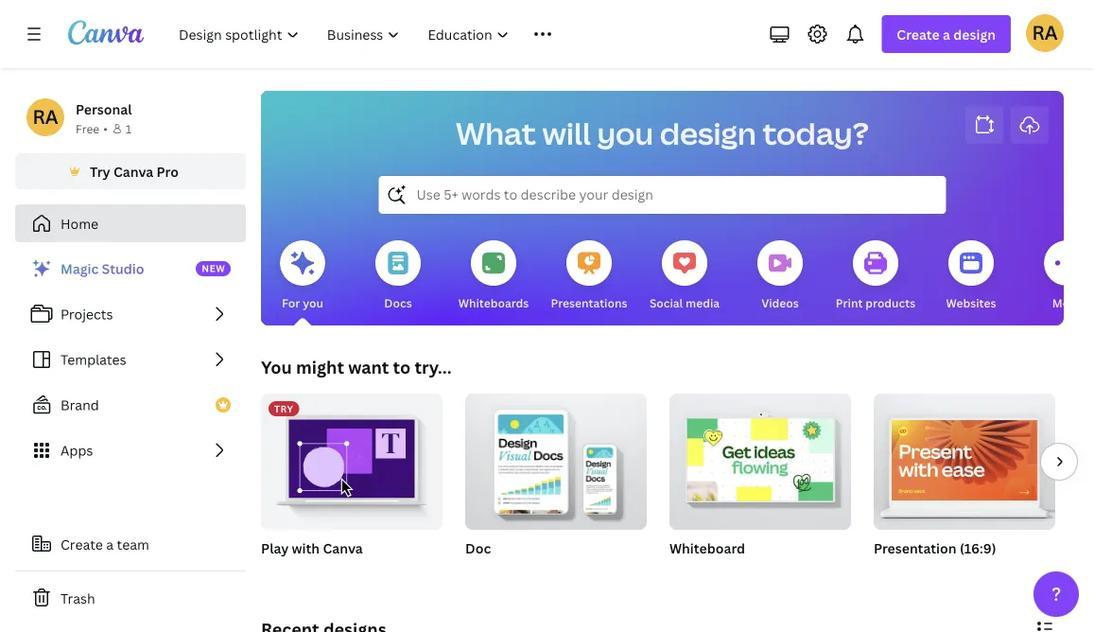 Task type: locate. For each thing, give the bounding box(es) containing it.
docs button
[[376, 227, 421, 325]]

try down "•"
[[90, 162, 110, 180]]

print products
[[836, 295, 916, 310]]

try
[[90, 162, 110, 180], [274, 402, 294, 415]]

try canva pro button
[[15, 153, 246, 189]]

magic studio
[[61, 260, 144, 278]]

group
[[466, 386, 647, 530], [670, 386, 852, 530], [874, 386, 1056, 530]]

2 group from the left
[[670, 386, 852, 530]]

you might want to try...
[[261, 355, 452, 378]]

1 group from the left
[[466, 386, 647, 530]]

create
[[897, 25, 940, 43], [61, 535, 103, 553]]

0 horizontal spatial create
[[61, 535, 103, 553]]

group for doc
[[466, 386, 647, 530]]

Search search field
[[417, 177, 909, 213]]

social media
[[650, 295, 720, 310]]

presentations
[[551, 295, 628, 310]]

you
[[597, 113, 654, 154], [303, 295, 323, 310]]

play with canva group
[[261, 394, 443, 558]]

new
[[202, 262, 225, 275]]

list
[[15, 250, 246, 469]]

try for try canva pro
[[90, 162, 110, 180]]

studio
[[102, 260, 144, 278]]

0 horizontal spatial canva
[[114, 162, 153, 180]]

create inside dropdown button
[[897, 25, 940, 43]]

1 vertical spatial canva
[[323, 539, 363, 557]]

0 vertical spatial a
[[943, 25, 951, 43]]

1 vertical spatial create
[[61, 535, 103, 553]]

try...
[[415, 355, 452, 378]]

a for team
[[106, 535, 114, 553]]

design
[[954, 25, 996, 43], [660, 113, 757, 154]]

0 horizontal spatial group
[[466, 386, 647, 530]]

you
[[261, 355, 292, 378]]

will
[[543, 113, 591, 154]]

1 horizontal spatial try
[[274, 402, 294, 415]]

create a team button
[[15, 525, 246, 563]]

a for design
[[943, 25, 951, 43]]

canva
[[114, 162, 153, 180], [323, 539, 363, 557]]

pro
[[157, 162, 179, 180]]

canva left the pro
[[114, 162, 153, 180]]

1 horizontal spatial canva
[[323, 539, 363, 557]]

0 horizontal spatial design
[[660, 113, 757, 154]]

print products button
[[836, 227, 916, 325]]

0 vertical spatial canva
[[114, 162, 153, 180]]

videos
[[762, 295, 799, 310]]

free •
[[76, 121, 108, 136]]

play with canva
[[261, 539, 363, 557]]

list containing magic studio
[[15, 250, 246, 469]]

1 horizontal spatial you
[[597, 113, 654, 154]]

print
[[836, 295, 863, 310]]

1 horizontal spatial create
[[897, 25, 940, 43]]

projects link
[[15, 295, 246, 333]]

0 horizontal spatial a
[[106, 535, 114, 553]]

play
[[261, 539, 289, 557]]

trash link
[[15, 579, 246, 617]]

ruby anderson image
[[1027, 14, 1064, 52], [1027, 14, 1064, 52], [26, 98, 64, 136]]

0 horizontal spatial you
[[303, 295, 323, 310]]

group for whiteboard
[[670, 386, 852, 530]]

0 horizontal spatial try
[[90, 162, 110, 180]]

None search field
[[379, 176, 947, 214]]

1 vertical spatial a
[[106, 535, 114, 553]]

home
[[61, 214, 99, 232]]

you right will
[[597, 113, 654, 154]]

0 vertical spatial create
[[897, 25, 940, 43]]

canva inside group
[[323, 539, 363, 557]]

•
[[103, 121, 108, 136]]

×
[[904, 563, 910, 579]]

apps
[[61, 441, 93, 459]]

1 horizontal spatial group
[[670, 386, 852, 530]]

px
[[944, 563, 957, 579]]

1 horizontal spatial design
[[954, 25, 996, 43]]

try inside play with canva group
[[274, 402, 294, 415]]

try canva pro
[[90, 162, 179, 180]]

top level navigation element
[[167, 15, 708, 53], [167, 15, 708, 53]]

magic
[[61, 260, 99, 278]]

a
[[943, 25, 951, 43], [106, 535, 114, 553]]

you right for
[[303, 295, 323, 310]]

1 horizontal spatial a
[[943, 25, 951, 43]]

whiteboards
[[459, 295, 529, 310]]

for you
[[282, 295, 323, 310]]

2 horizontal spatial group
[[874, 386, 1056, 530]]

1920
[[874, 563, 901, 579]]

create inside button
[[61, 535, 103, 553]]

presentations button
[[551, 227, 628, 325]]

create a design
[[897, 25, 996, 43]]

1 vertical spatial you
[[303, 295, 323, 310]]

free
[[76, 121, 100, 136]]

design up search search field
[[660, 113, 757, 154]]

try for try
[[274, 402, 294, 415]]

0 vertical spatial try
[[90, 162, 110, 180]]

a inside dropdown button
[[943, 25, 951, 43]]

presentation (16:9) group
[[874, 386, 1056, 581]]

more button
[[1045, 227, 1090, 325]]

canva right with
[[323, 539, 363, 557]]

0 vertical spatial design
[[954, 25, 996, 43]]

1 vertical spatial try
[[274, 402, 294, 415]]

a inside button
[[106, 535, 114, 553]]

design left ra dropdown button
[[954, 25, 996, 43]]

personal
[[76, 100, 132, 118]]

with
[[292, 539, 320, 557]]

try inside button
[[90, 162, 110, 180]]

try down you
[[274, 402, 294, 415]]



Task type: describe. For each thing, give the bounding box(es) containing it.
for you button
[[280, 227, 325, 325]]

1080
[[912, 563, 941, 579]]

products
[[866, 295, 916, 310]]

3 group from the left
[[874, 386, 1056, 530]]

websites button
[[947, 227, 997, 325]]

create a team
[[61, 535, 149, 553]]

templates
[[61, 351, 126, 369]]

0 vertical spatial you
[[597, 113, 654, 154]]

presentation (16:9) 1920 × 1080 px
[[874, 539, 997, 579]]

doc group
[[466, 386, 647, 581]]

videos button
[[758, 227, 803, 325]]

social media button
[[650, 227, 720, 325]]

create for create a design
[[897, 25, 940, 43]]

canva inside button
[[114, 162, 153, 180]]

create a design button
[[882, 15, 1011, 53]]

whiteboard
[[670, 539, 746, 557]]

want
[[348, 355, 389, 378]]

ruby anderson image for ra dropdown button
[[1027, 14, 1064, 52]]

what
[[456, 113, 537, 154]]

presentation
[[874, 539, 957, 557]]

(16:9)
[[960, 539, 997, 557]]

create for create a team
[[61, 535, 103, 553]]

today?
[[763, 113, 869, 154]]

projects
[[61, 305, 113, 323]]

websites
[[947, 295, 997, 310]]

for
[[282, 295, 300, 310]]

ruby anderson element
[[26, 98, 64, 136]]

media
[[686, 295, 720, 310]]

what will you design today?
[[456, 113, 869, 154]]

design inside dropdown button
[[954, 25, 996, 43]]

apps link
[[15, 431, 246, 469]]

ruby anderson image for ruby anderson element
[[26, 98, 64, 136]]

ra button
[[1027, 14, 1064, 52]]

brand
[[61, 396, 99, 414]]

to
[[393, 355, 411, 378]]

templates link
[[15, 341, 246, 378]]

might
[[296, 355, 344, 378]]

brand link
[[15, 386, 246, 424]]

whiteboards button
[[459, 227, 529, 325]]

docs
[[384, 295, 412, 310]]

home link
[[15, 204, 246, 242]]

trash
[[61, 589, 95, 607]]

you inside button
[[303, 295, 323, 310]]

1 vertical spatial design
[[660, 113, 757, 154]]

doc
[[466, 539, 491, 557]]

whiteboard group
[[670, 386, 852, 581]]

more
[[1053, 295, 1082, 310]]

team
[[117, 535, 149, 553]]

social
[[650, 295, 683, 310]]

1
[[126, 121, 132, 136]]



Task type: vqa. For each thing, say whether or not it's contained in the screenshot.
multiple
no



